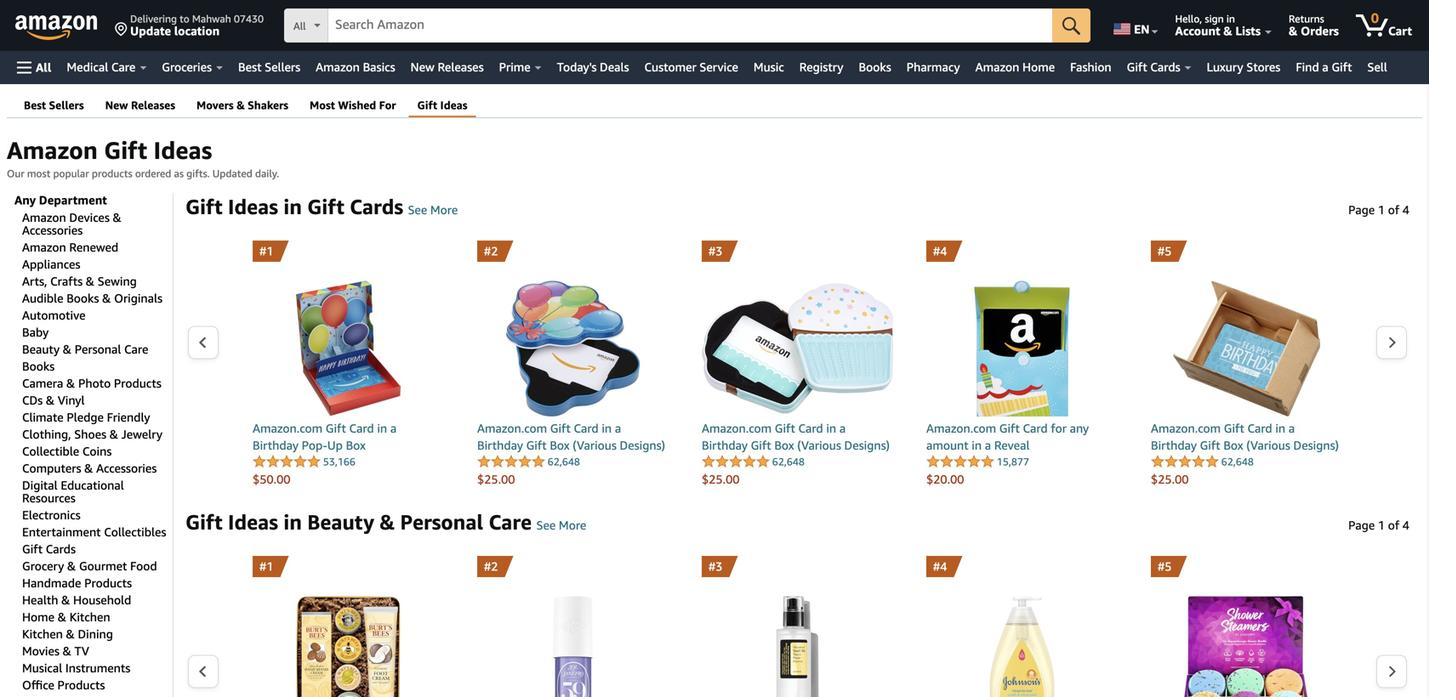 Task type: locate. For each thing, give the bounding box(es) containing it.
2 horizontal spatial (various
[[1247, 439, 1291, 453]]

arts, crafts & sewing link
[[22, 274, 137, 288]]

1 vertical spatial home
[[22, 611, 55, 625]]

2 box from the left
[[550, 439, 570, 453]]

0 vertical spatial home
[[1023, 60, 1055, 74]]

amazon inside amazon gift ideas our most popular products ordered as gifts.  updated daily.
[[7, 136, 98, 165]]

books link up camera
[[22, 360, 55, 374]]

releases down groceries at top
[[131, 99, 175, 112]]

2 amazon.com gift card in a birthday gift box (various designs) link from the left
[[702, 420, 894, 454]]

1 horizontal spatial new releases link
[[403, 55, 492, 79]]

0 vertical spatial see
[[408, 203, 427, 217]]

0 horizontal spatial new releases
[[105, 99, 175, 112]]

instruments
[[65, 662, 130, 676]]

1 #3 from the top
[[709, 244, 723, 258]]

cleverfy shower steamers aromatherapy - variety pack of 6 shower bombs with essential oils. self care birthday gifts for wome image
[[1151, 597, 1343, 698]]

2 vertical spatial care
[[489, 510, 532, 535]]

in inside amazon.com gift card for any amount in a reveal
[[972, 439, 982, 453]]

0 vertical spatial more
[[431, 203, 458, 217]]

0 horizontal spatial all
[[36, 60, 51, 74]]

1 birthday from the left
[[253, 439, 299, 453]]

#2
[[484, 244, 498, 258], [484, 560, 498, 574]]

1 vertical spatial cards
[[350, 194, 403, 219]]

2 list from the top
[[220, 557, 1376, 698]]

amazon.com gift card in a birthday pop-up box
[[253, 422, 397, 453]]

amazon.com gift card in a birthday gift box (various designs) image for #2
[[477, 281, 669, 417]]

a for #3
[[840, 422, 846, 436]]

& right devices in the left top of the page
[[113, 211, 122, 225]]

fashion link
[[1063, 55, 1120, 79]]

amazon.com gift card for any amount in a reveal link
[[927, 420, 1118, 454]]

0 vertical spatial gift cards link
[[1120, 55, 1200, 79]]

$50.00
[[253, 473, 291, 487]]

1 page 1 of 4 from the top
[[1349, 203, 1410, 217]]

62,648 link for #5
[[1151, 454, 1254, 471]]

gift cards link down en
[[1120, 55, 1200, 79]]

& up educational
[[84, 462, 93, 476]]

1 designs) from the left
[[620, 439, 665, 453]]

2 #3 from the top
[[709, 560, 723, 574]]

2 #2 from the top
[[484, 560, 498, 574]]

0 vertical spatial all
[[294, 20, 306, 32]]

sellers down medical
[[49, 99, 84, 112]]

next image
[[1388, 336, 1397, 349]]

0 horizontal spatial personal
[[75, 343, 121, 357]]

1 vertical spatial releases
[[131, 99, 175, 112]]

3 $25.00 link from the left
[[1151, 471, 1343, 488]]

card inside amazon.com gift card for any amount in a reveal
[[1023, 422, 1048, 436]]

beauty down $50.00 link at the left bottom of the page
[[307, 510, 374, 535]]

books link
[[851, 55, 899, 79], [22, 360, 55, 374]]

gift cards link up grocery
[[22, 543, 76, 557]]

hello,
[[1176, 13, 1203, 25]]

1 horizontal spatial amazon.com gift card in a birthday gift box (various designs) link
[[702, 420, 894, 454]]

amazon gift ideas our most popular products ordered as gifts.  updated daily.
[[7, 136, 279, 180]]

birthday inside 'amazon.com gift card in a birthday pop-up box'
[[253, 439, 299, 453]]

0 vertical spatial 4
[[1403, 203, 1410, 217]]

medical care
[[67, 60, 136, 74]]

prime
[[499, 60, 531, 74]]

releases up gift ideas
[[438, 60, 484, 74]]

& inside "returns & orders"
[[1289, 24, 1298, 38]]

books right registry
[[859, 60, 892, 74]]

groceries link
[[154, 55, 231, 79]]

3 birthday from the left
[[702, 439, 748, 453]]

0 horizontal spatial more
[[431, 203, 458, 217]]

#4 for care
[[934, 560, 947, 574]]

1 $25.00 from the left
[[477, 473, 515, 487]]

a inside navigation
[[1323, 60, 1329, 74]]

1 vertical spatial books
[[67, 291, 99, 306]]

amazon.com for #3
[[702, 422, 772, 436]]

new releases down medical care link on the left top of the page
[[105, 99, 175, 112]]

0 horizontal spatial accessories
[[22, 223, 83, 237]]

2 card from the left
[[574, 422, 599, 436]]

0 horizontal spatial 62,648
[[548, 456, 580, 468]]

3 amazon.com gift card in a birthday gift box (various designs) link from the left
[[1151, 420, 1343, 454]]

books link right registry
[[851, 55, 899, 79]]

amazon down any department
[[22, 211, 66, 225]]

sellers inside navigation navigation
[[265, 60, 301, 74]]

new releases link up gift ideas
[[403, 55, 492, 79]]

of for more
[[1389, 203, 1400, 217]]

amazon.com for #1
[[253, 422, 323, 436]]

ideas
[[440, 99, 468, 112], [153, 136, 212, 165], [228, 194, 278, 219], [228, 510, 278, 535]]

0 horizontal spatial amazon.com gift card in a birthday gift box (various designs)
[[477, 422, 665, 453]]

4 amazon.com from the left
[[927, 422, 997, 436]]

new releases link down medical care link on the left top of the page
[[105, 99, 175, 112]]

3 $25.00 from the left
[[1151, 473, 1189, 487]]

1 $25.00 link from the left
[[477, 471, 669, 488]]

sol de janeiro hair & body fragrance mist 90ml/3.0 fl oz. image
[[477, 597, 669, 698]]

amazon right pharmacy
[[976, 60, 1020, 74]]

0 horizontal spatial kitchen
[[22, 628, 63, 642]]

3 amazon.com gift card in a birthday gift box (various designs) image from the left
[[1151, 281, 1343, 417]]

2 1 from the top
[[1379, 519, 1385, 533]]

pop-
[[302, 439, 327, 453]]

find
[[1296, 60, 1320, 74]]

new releases for new releases link inside the navigation navigation
[[411, 60, 484, 74]]

burt's bees classics valentines day gifts set, 6 products in giftable tin – cuticle cream, hand salve, lip balm, res-q ointme image
[[253, 597, 444, 698]]

gift inside find a gift link
[[1332, 60, 1353, 74]]

more inside gift ideas in gift cards see more
[[431, 203, 458, 217]]

next image
[[1388, 666, 1397, 679]]

1 vertical spatial personal
[[400, 510, 484, 535]]

a for #5
[[1289, 422, 1295, 436]]

2 horizontal spatial amazon.com gift card in a birthday gift box (various designs) image
[[1151, 281, 1343, 417]]

1 vertical spatial 1
[[1379, 519, 1385, 533]]

2 #5 from the top
[[1158, 560, 1172, 574]]

2 horizontal spatial 62,648
[[1222, 456, 1254, 468]]

#4 for more
[[934, 244, 947, 258]]

releases
[[438, 60, 484, 74], [131, 99, 175, 112]]

vinyl
[[58, 394, 85, 408]]

0 vertical spatial best
[[238, 60, 262, 74]]

cards inside amazon devices & accessories amazon renewed appliances arts, crafts & sewing audible books & originals automotive baby beauty & personal care books camera & photo products cds & vinyl climate pledge friendly clothing, shoes & jewelry collectible coins computers & accessories digital educational resources electronics entertainment collectibles gift cards grocery & gourmet food handmade products health & household home & kitchen kitchen & dining movies & tv musical instruments office products
[[46, 543, 76, 557]]

beauty
[[22, 343, 60, 357], [307, 510, 374, 535]]

4 birthday from the left
[[1151, 439, 1197, 453]]

amazon up appliances
[[22, 240, 66, 254]]

1 vertical spatial 4
[[1403, 519, 1410, 533]]

1 horizontal spatial books link
[[851, 55, 899, 79]]

registry
[[800, 60, 844, 74]]

amazon.com gift card in a birthday gift box (various designs) link for #3
[[702, 420, 894, 454]]

1 vertical spatial care
[[124, 343, 148, 357]]

1 #5 from the top
[[1158, 244, 1172, 258]]

household
[[73, 594, 131, 608]]

birthday for #1
[[253, 439, 299, 453]]

0 horizontal spatial best
[[24, 99, 46, 112]]

1 list from the top
[[220, 241, 1376, 488]]

for
[[1051, 422, 1067, 436]]

2 horizontal spatial designs)
[[1294, 439, 1339, 453]]

53,166
[[323, 456, 356, 468]]

find a gift link
[[1289, 55, 1360, 79]]

0 horizontal spatial best sellers
[[24, 99, 84, 112]]

new releases up gift ideas
[[411, 60, 484, 74]]

1 horizontal spatial 62,648
[[773, 456, 805, 468]]

0 horizontal spatial (various
[[573, 439, 617, 453]]

card for #4
[[1023, 422, 1048, 436]]

2 $25.00 from the left
[[702, 473, 740, 487]]

1 vertical spatial page
[[1349, 519, 1375, 533]]

#1 for beauty
[[260, 560, 274, 574]]

$25.00 link for #2
[[477, 471, 669, 488]]

page for care
[[1349, 519, 1375, 533]]

best sellers inside navigation navigation
[[238, 60, 301, 74]]

1 amazon.com gift card in a birthday gift box (various designs) link from the left
[[477, 420, 669, 454]]

1 amazon.com from the left
[[253, 422, 323, 436]]

2 4 from the top
[[1403, 519, 1410, 533]]

sellers
[[265, 60, 301, 74], [49, 99, 84, 112]]

group
[[22, 207, 173, 698]]

4 card from the left
[[1023, 422, 1048, 436]]

53,166 link
[[253, 454, 356, 471]]

$25.00 for #5
[[1151, 473, 1189, 487]]

accessories down coins
[[96, 462, 157, 476]]

amazon devices & accessories amazon renewed appliances arts, crafts & sewing audible books & originals automotive baby beauty & personal care books camera & photo products cds & vinyl climate pledge friendly clothing, shoes & jewelry collectible coins computers & accessories digital educational resources electronics entertainment collectibles gift cards grocery & gourmet food handmade products health & household home & kitchen kitchen & dining movies & tv musical instruments office products
[[22, 211, 166, 693]]

returns
[[1289, 13, 1325, 25]]

books inside navigation navigation
[[859, 60, 892, 74]]

best sellers link down all button
[[24, 99, 84, 112]]

amazon up most wished for
[[316, 60, 360, 74]]

box inside 'amazon.com gift card in a birthday pop-up box'
[[346, 439, 366, 453]]

products down gourmet
[[84, 577, 132, 591]]

amazon inside "link"
[[316, 60, 360, 74]]

1 vertical spatial #5
[[1158, 560, 1172, 574]]

1 vertical spatial #4
[[934, 560, 947, 574]]

1 horizontal spatial home
[[1023, 60, 1055, 74]]

$25.00 link for #5
[[1151, 471, 1343, 488]]

62,648 link for #3
[[702, 454, 805, 471]]

1 horizontal spatial personal
[[400, 510, 484, 535]]

personal inside amazon devices & accessories amazon renewed appliances arts, crafts & sewing audible books & originals automotive baby beauty & personal care books camera & photo products cds & vinyl climate pledge friendly clothing, shoes & jewelry collectible coins computers & accessories digital educational resources electronics entertainment collectibles gift cards grocery & gourmet food handmade products health & household home & kitchen kitchen & dining movies & tv musical instruments office products
[[75, 343, 121, 357]]

tree item
[[22, 692, 173, 698]]

1 amazon.com gift card in a birthday gift box (various designs) image from the left
[[477, 281, 669, 417]]

& down $50.00 link at the left bottom of the page
[[380, 510, 395, 535]]

baby
[[22, 326, 49, 340]]

2 amazon.com from the left
[[477, 422, 547, 436]]

care inside amazon devices & accessories amazon renewed appliances arts, crafts & sewing audible books & originals automotive baby beauty & personal care books camera & photo products cds & vinyl climate pledge friendly clothing, shoes & jewelry collectible coins computers & accessories digital educational resources electronics entertainment collectibles gift cards grocery & gourmet food handmade products health & household home & kitchen kitchen & dining movies & tv musical instruments office products
[[124, 343, 148, 357]]

1 horizontal spatial releases
[[438, 60, 484, 74]]

all right 07430
[[294, 20, 306, 32]]

amazon.com gift card in a birthday gift box (various designs) link for #2
[[477, 420, 669, 454]]

new up gift ideas
[[411, 60, 435, 74]]

best up movers & shakers
[[238, 60, 262, 74]]

1 horizontal spatial cards
[[350, 194, 403, 219]]

1 vertical spatial accessories
[[96, 462, 157, 476]]

1 horizontal spatial new
[[411, 60, 435, 74]]

1 #1 from the top
[[260, 244, 274, 258]]

1 horizontal spatial $25.00
[[702, 473, 740, 487]]

most
[[27, 168, 50, 180]]

62,648 for #5
[[1222, 456, 1254, 468]]

0 vertical spatial 1
[[1379, 203, 1385, 217]]

1 #2 from the top
[[484, 244, 498, 258]]

computers & accessories link
[[22, 462, 157, 476]]

2 amazon.com gift card in a birthday gift box (various designs) from the left
[[702, 422, 890, 453]]

ideas up as
[[153, 136, 212, 165]]

0 horizontal spatial 62,648 link
[[477, 454, 580, 471]]

0 vertical spatial #5
[[1158, 244, 1172, 258]]

kitchen up dining
[[70, 611, 110, 625]]

birthday for #5
[[1151, 439, 1197, 453]]

tree
[[14, 193, 174, 698]]

0 vertical spatial releases
[[438, 60, 484, 74]]

4
[[1403, 203, 1410, 217], [1403, 519, 1410, 533]]

& down home & kitchen "link"
[[66, 628, 75, 642]]

delivering to mahwah 07430 update location
[[130, 13, 264, 38]]

1 1 from the top
[[1379, 203, 1385, 217]]

group containing amazon devices & accessories
[[22, 207, 173, 698]]

3 amazon.com from the left
[[702, 422, 772, 436]]

amazon.com inside 'amazon.com gift card in a birthday pop-up box'
[[253, 422, 323, 436]]

4 for more
[[1403, 203, 1410, 217]]

hello, sign in
[[1176, 13, 1236, 25]]

collectible
[[22, 445, 79, 459]]

2 amazon.com gift card in a birthday gift box (various designs) image from the left
[[702, 281, 894, 417]]

1
[[1379, 203, 1385, 217], [1379, 519, 1385, 533]]

shakers
[[248, 99, 289, 112]]

new down medical care link on the left top of the page
[[105, 99, 128, 112]]

3 designs) from the left
[[1294, 439, 1339, 453]]

0 vertical spatial best sellers link
[[231, 55, 308, 79]]

amazon.com gift card in a birthday gift box (various designs) for #3
[[702, 422, 890, 453]]

$20.00
[[927, 473, 965, 487]]

today's deals link
[[549, 55, 637, 79]]

new inside navigation navigation
[[411, 60, 435, 74]]

beauty inside amazon devices & accessories amazon renewed appliances arts, crafts & sewing audible books & originals automotive baby beauty & personal care books camera & photo products cds & vinyl climate pledge friendly clothing, shoes & jewelry collectible coins computers & accessories digital educational resources electronics entertainment collectibles gift cards grocery & gourmet food handmade products health & household home & kitchen kitchen & dining movies & tv musical instruments office products
[[22, 343, 60, 357]]

1 62,648 link from the left
[[477, 454, 580, 471]]

1 horizontal spatial see more link
[[537, 519, 587, 533]]

1 amazon.com gift card in a birthday gift box (various designs) from the left
[[477, 422, 665, 453]]

1 vertical spatial more
[[559, 519, 587, 533]]

& left the orders
[[1289, 24, 1298, 38]]

1 horizontal spatial $25.00 link
[[702, 471, 894, 488]]

0 horizontal spatial amazon.com gift card in a birthday gift box (various designs) image
[[477, 281, 669, 417]]

en link
[[1104, 4, 1166, 47]]

None submit
[[1053, 9, 1091, 43]]

amazon.com for #4
[[927, 422, 997, 436]]

1 vertical spatial beauty
[[307, 510, 374, 535]]

1 page from the top
[[1349, 203, 1375, 217]]

0 vertical spatial list
[[220, 241, 1376, 488]]

care
[[111, 60, 136, 74], [124, 343, 148, 357], [489, 510, 532, 535]]

0 vertical spatial #4
[[934, 244, 947, 258]]

#5
[[1158, 244, 1172, 258], [1158, 560, 1172, 574]]

1 vertical spatial list
[[220, 557, 1376, 698]]

ideas for gift ideas in gift cards see more
[[228, 194, 278, 219]]

gift ideas
[[417, 99, 468, 112]]

1 horizontal spatial designs)
[[845, 439, 890, 453]]

gift inside gift ideas link
[[417, 99, 438, 112]]

returns & orders
[[1289, 13, 1339, 38]]

5 card from the left
[[1248, 422, 1273, 436]]

1 vertical spatial page 1 of 4
[[1349, 519, 1410, 533]]

1 horizontal spatial best sellers link
[[231, 55, 308, 79]]

2 birthday from the left
[[477, 439, 523, 453]]

0 vertical spatial #1
[[260, 244, 274, 258]]

#4
[[934, 244, 947, 258], [934, 560, 947, 574]]

2 horizontal spatial amazon.com gift card in a birthday gift box (various designs)
[[1151, 422, 1339, 453]]

0 vertical spatial personal
[[75, 343, 121, 357]]

0 horizontal spatial beauty
[[22, 343, 60, 357]]

& left tv
[[63, 645, 71, 659]]

3 amazon.com gift card in a birthday gift box (various designs) from the left
[[1151, 422, 1339, 453]]

2 (various from the left
[[798, 439, 842, 453]]

2 #4 from the top
[[934, 560, 947, 574]]

0 vertical spatial see more link
[[408, 203, 458, 217]]

&
[[1224, 24, 1233, 38], [1289, 24, 1298, 38], [237, 99, 245, 112], [113, 211, 122, 225], [86, 274, 95, 288], [102, 291, 111, 306], [63, 343, 72, 357], [66, 377, 75, 391], [46, 394, 55, 408], [110, 428, 118, 442], [84, 462, 93, 476], [380, 510, 395, 535], [67, 560, 76, 574], [61, 594, 70, 608], [58, 611, 66, 625], [66, 628, 75, 642], [63, 645, 71, 659]]

ideas down daily.
[[228, 194, 278, 219]]

digital
[[22, 479, 58, 493]]

2 62,648 from the left
[[773, 456, 805, 468]]

(various for #2
[[573, 439, 617, 453]]

1 4 from the top
[[1403, 203, 1410, 217]]

page 1 of 4 for care
[[1349, 519, 1410, 533]]

1 vertical spatial products
[[84, 577, 132, 591]]

1 horizontal spatial amazon.com gift card in a birthday gift box (various designs)
[[702, 422, 890, 453]]

1 horizontal spatial new releases
[[411, 60, 484, 74]]

2 page 1 of 4 from the top
[[1349, 519, 1410, 533]]

card
[[349, 422, 374, 436], [574, 422, 599, 436], [799, 422, 823, 436], [1023, 422, 1048, 436], [1248, 422, 1273, 436]]

1 vertical spatial best sellers
[[24, 99, 84, 112]]

1 horizontal spatial accessories
[[96, 462, 157, 476]]

2 #1 from the top
[[260, 560, 274, 574]]

3 card from the left
[[799, 422, 823, 436]]

best sellers down all button
[[24, 99, 84, 112]]

amazon.com for #5
[[1151, 422, 1221, 436]]

ideas for gift ideas in beauty & personal care see more
[[228, 510, 278, 535]]

3 box from the left
[[775, 439, 795, 453]]

0 vertical spatial of
[[1389, 203, 1400, 217]]

en
[[1134, 22, 1150, 36]]

62,648 for #3
[[773, 456, 805, 468]]

delivering
[[130, 13, 177, 25]]

1 horizontal spatial (various
[[798, 439, 842, 453]]

previous image
[[198, 666, 208, 679]]

amazon
[[316, 60, 360, 74], [976, 60, 1020, 74], [7, 136, 98, 165], [22, 211, 66, 225], [22, 240, 66, 254]]

sell link
[[1360, 55, 1396, 79]]

1 vertical spatial all
[[36, 60, 51, 74]]

3 62,648 link from the left
[[1151, 454, 1254, 471]]

07430
[[234, 13, 264, 25]]

all down amazon 'image'
[[36, 60, 51, 74]]

2 designs) from the left
[[845, 439, 890, 453]]

0 vertical spatial cards
[[1151, 60, 1181, 74]]

2 page from the top
[[1349, 519, 1375, 533]]

sewing
[[98, 274, 137, 288]]

amazon for basics
[[316, 60, 360, 74]]

today's
[[557, 60, 597, 74]]

amazon.com gift card in a birthday gift box (various designs) image
[[477, 281, 669, 417], [702, 281, 894, 417], [1151, 281, 1343, 417]]

2 $25.00 link from the left
[[702, 471, 894, 488]]

amazon inside 'link'
[[976, 60, 1020, 74]]

products up friendly
[[114, 377, 162, 391]]

box for #2
[[550, 439, 570, 453]]

page 1 of 4
[[1349, 203, 1410, 217], [1349, 519, 1410, 533]]

list
[[220, 241, 1376, 488], [220, 557, 1376, 698]]

new releases inside navigation navigation
[[411, 60, 484, 74]]

1 62,648 from the left
[[548, 456, 580, 468]]

see more link
[[408, 203, 458, 217], [537, 519, 587, 533]]

prime link
[[492, 55, 549, 79]]

electronics link
[[22, 508, 81, 523]]

1 #4 from the top
[[934, 244, 947, 258]]

list for care
[[220, 557, 1376, 698]]

a inside 'amazon.com gift card in a birthday pop-up box'
[[390, 422, 397, 436]]

beauty down 'baby' link
[[22, 343, 60, 357]]

today's deals
[[557, 60, 629, 74]]

movies & tv link
[[22, 645, 89, 659]]

2 vertical spatial cards
[[46, 543, 76, 557]]

kitchen up the movies
[[22, 628, 63, 642]]

#5 for care
[[1158, 560, 1172, 574]]

$25.00 link for #3
[[702, 471, 894, 488]]

ideas down $50.00
[[228, 510, 278, 535]]

clothing, shoes & jewelry link
[[22, 428, 163, 442]]

previous image
[[198, 336, 208, 349]]

1 card from the left
[[349, 422, 374, 436]]

best sellers for the top best sellers link
[[238, 60, 301, 74]]

amazon.com gift card in a birthday gift box (various designs) image for #5
[[1151, 281, 1343, 417]]

books up camera
[[22, 360, 55, 374]]

appliances
[[22, 257, 80, 271]]

all inside button
[[36, 60, 51, 74]]

cards
[[1151, 60, 1181, 74], [350, 194, 403, 219], [46, 543, 76, 557]]

3 (various from the left
[[1247, 439, 1291, 453]]

home down health
[[22, 611, 55, 625]]

1 box from the left
[[346, 439, 366, 453]]

appliances link
[[22, 257, 80, 271]]

1 vertical spatial #1
[[260, 560, 274, 574]]

0 vertical spatial sellers
[[265, 60, 301, 74]]

see more link for more
[[408, 203, 458, 217]]

amazon basics
[[316, 60, 395, 74]]

card inside 'amazon.com gift card in a birthday pop-up box'
[[349, 422, 374, 436]]

gift inside amazon devices & accessories amazon renewed appliances arts, crafts & sewing audible books & originals automotive baby beauty & personal care books camera & photo products cds & vinyl climate pledge friendly clothing, shoes & jewelry collectible coins computers & accessories digital educational resources electronics entertainment collectibles gift cards grocery & gourmet food handmade products health & household home & kitchen kitchen & dining movies & tv musical instruments office products
[[22, 543, 43, 557]]

sellers up shakers
[[265, 60, 301, 74]]

1 horizontal spatial best sellers
[[238, 60, 301, 74]]

(various for #3
[[798, 439, 842, 453]]

1 of from the top
[[1389, 203, 1400, 217]]

0 horizontal spatial sellers
[[49, 99, 84, 112]]

new releases link
[[403, 55, 492, 79], [105, 99, 175, 112]]

2 horizontal spatial $25.00
[[1151, 473, 1189, 487]]

best sellers link up shakers
[[231, 55, 308, 79]]

2 of from the top
[[1389, 519, 1400, 533]]

5 amazon.com from the left
[[1151, 422, 1221, 436]]

products down musical instruments link
[[57, 679, 105, 693]]

card for #1
[[349, 422, 374, 436]]

a for #1
[[390, 422, 397, 436]]

2 horizontal spatial cards
[[1151, 60, 1181, 74]]

4 box from the left
[[1224, 439, 1244, 453]]

amazon up most
[[7, 136, 98, 165]]

more inside gift ideas in beauty & personal care see more
[[559, 519, 587, 533]]

62,648 link for #2
[[477, 454, 580, 471]]

0 vertical spatial beauty
[[22, 343, 60, 357]]

1 (various from the left
[[573, 439, 617, 453]]

accessories up amazon renewed link
[[22, 223, 83, 237]]

best sellers up shakers
[[238, 60, 301, 74]]

best down all button
[[24, 99, 46, 112]]

& down automotive link
[[63, 343, 72, 357]]

1 vertical spatial new releases link
[[105, 99, 175, 112]]

books down arts, crafts & sewing link
[[67, 291, 99, 306]]

ideas right for
[[440, 99, 468, 112]]

2 62,648 link from the left
[[702, 454, 805, 471]]

1 vertical spatial new releases
[[105, 99, 175, 112]]

amazon.com inside amazon.com gift card for any amount in a reveal
[[927, 422, 997, 436]]

pharmacy link
[[899, 55, 968, 79]]

entertainment
[[22, 525, 101, 540]]

amazon home link
[[968, 55, 1063, 79]]

All search field
[[284, 9, 1091, 44]]

0 vertical spatial new releases
[[411, 60, 484, 74]]

1 horizontal spatial sellers
[[265, 60, 301, 74]]

0 vertical spatial books
[[859, 60, 892, 74]]

originals
[[114, 291, 163, 306]]

1 horizontal spatial see
[[537, 519, 556, 533]]

all
[[294, 20, 306, 32], [36, 60, 51, 74]]

0 vertical spatial #3
[[709, 244, 723, 258]]

see
[[408, 203, 427, 217], [537, 519, 556, 533]]

best inside navigation navigation
[[238, 60, 262, 74]]

(various
[[573, 439, 617, 453], [798, 439, 842, 453], [1247, 439, 1291, 453]]

movers & shakers
[[197, 99, 289, 112]]

3 62,648 from the left
[[1222, 456, 1254, 468]]

home left fashion
[[1023, 60, 1055, 74]]

1 vertical spatial #2
[[484, 560, 498, 574]]



Task type: describe. For each thing, give the bounding box(es) containing it.
designs) for #5
[[1294, 439, 1339, 453]]

devices
[[69, 211, 110, 225]]

ideas inside amazon gift ideas our most popular products ordered as gifts.  updated daily.
[[153, 136, 212, 165]]

collectibles
[[104, 525, 166, 540]]

box for #5
[[1224, 439, 1244, 453]]

best for the top best sellers link
[[238, 60, 262, 74]]

amount
[[927, 439, 969, 453]]

card for #5
[[1248, 422, 1273, 436]]

find a gift
[[1296, 60, 1353, 74]]

gift ideas link
[[417, 99, 468, 112]]

for
[[379, 99, 396, 112]]

62,648 for #2
[[548, 456, 580, 468]]

any
[[1070, 422, 1089, 436]]

groceries
[[162, 60, 212, 74]]

crafts
[[50, 274, 83, 288]]

jewelry
[[121, 428, 163, 442]]

#2 for care
[[484, 560, 498, 574]]

a for #2
[[615, 422, 621, 436]]

$20.00 link
[[927, 471, 1118, 488]]

home inside amazon devices & accessories amazon renewed appliances arts, crafts & sewing audible books & originals automotive baby beauty & personal care books camera & photo products cds & vinyl climate pledge friendly clothing, shoes & jewelry collectible coins computers & accessories digital educational resources electronics entertainment collectibles gift cards grocery & gourmet food handmade products health & household home & kitchen kitchen & dining movies & tv musical instruments office products
[[22, 611, 55, 625]]

deals
[[600, 60, 629, 74]]

#1 for gift
[[260, 244, 274, 258]]

sell
[[1368, 60, 1388, 74]]

best sellers for the bottom best sellers link
[[24, 99, 84, 112]]

updated
[[213, 168, 253, 180]]

photo
[[78, 377, 111, 391]]

1 vertical spatial kitchen
[[22, 628, 63, 642]]

products
[[92, 168, 133, 180]]

home inside 'link'
[[1023, 60, 1055, 74]]

gift ideas in beauty & personal care see more
[[186, 510, 587, 535]]

#2 for more
[[484, 244, 498, 258]]

1 vertical spatial new
[[105, 99, 128, 112]]

ideas for gift ideas
[[440, 99, 468, 112]]

digital educational resources link
[[22, 479, 124, 505]]

& up kitchen & dining link
[[58, 611, 66, 625]]

fashion
[[1071, 60, 1112, 74]]

reveal
[[995, 439, 1030, 453]]

0 horizontal spatial new releases link
[[105, 99, 175, 112]]

automotive link
[[22, 308, 86, 323]]

of for care
[[1389, 519, 1400, 533]]

clothing,
[[22, 428, 71, 442]]

cosrx snail mucin 96% power repairing essence 3.38 fl.oz 100ml, hydrating serum for face with snail secretion filtrate for du image
[[702, 597, 894, 698]]

$25.00 for #2
[[477, 473, 515, 487]]

dining
[[78, 628, 113, 642]]

amazon for gift
[[7, 136, 98, 165]]

amazon.com gift card in a birthday gift box (various designs) image for #3
[[702, 281, 894, 417]]

medical care link
[[59, 55, 154, 79]]

customer service
[[645, 60, 739, 74]]

musical instruments link
[[22, 662, 130, 676]]

best for the bottom best sellers link
[[24, 99, 46, 112]]

movies
[[22, 645, 59, 659]]

amazon.com gift card in a birthday pop-up box image
[[253, 281, 444, 417]]

collectible coins link
[[22, 445, 112, 459]]

& up audible books & originals "link"
[[86, 274, 95, 288]]

& up vinyl
[[66, 377, 75, 391]]

in inside navigation navigation
[[1227, 13, 1236, 25]]

amazon.com gift card in a birthday gift box (various designs) link for #5
[[1151, 420, 1343, 454]]

sellers for the top best sellers link
[[265, 60, 301, 74]]

beauty & personal care link
[[22, 343, 148, 357]]

navigation navigation
[[0, 0, 1430, 84]]

page for more
[[1349, 203, 1375, 217]]

sign
[[1205, 13, 1224, 25]]

card for #3
[[799, 422, 823, 436]]

amazon.com gift card for any amount in a reveal
[[927, 422, 1089, 453]]

camera & photo products link
[[22, 377, 162, 391]]

birthday for #2
[[477, 439, 523, 453]]

4 for care
[[1403, 519, 1410, 533]]

arts,
[[22, 274, 47, 288]]

box for #3
[[775, 439, 795, 453]]

2 vertical spatial products
[[57, 679, 105, 693]]

update
[[130, 24, 171, 38]]

see inside gift ideas in beauty & personal care see more
[[537, 519, 556, 533]]

handmade products link
[[22, 577, 132, 591]]

amazon.com gift card in a birthday gift box (various designs) for #2
[[477, 422, 665, 453]]

birthday for #3
[[702, 439, 748, 453]]

food
[[130, 560, 157, 574]]

luxury stores
[[1207, 60, 1281, 74]]

luxury stores link
[[1200, 55, 1289, 79]]

$25.00 for #3
[[702, 473, 740, 487]]

1 for care
[[1379, 519, 1385, 533]]

see inside gift ideas in gift cards see more
[[408, 203, 427, 217]]

customer
[[645, 60, 697, 74]]

& left lists
[[1224, 24, 1233, 38]]

most wished for
[[310, 99, 396, 112]]

& up home & kitchen "link"
[[61, 594, 70, 608]]

kitchen & dining link
[[22, 628, 113, 642]]

& up handmade products link
[[67, 560, 76, 574]]

2 vertical spatial books
[[22, 360, 55, 374]]

gift inside amazon.com gift card for any amount in a reveal
[[1000, 422, 1020, 436]]

tree containing any department
[[14, 193, 174, 698]]

1 vertical spatial books link
[[22, 360, 55, 374]]

a inside amazon.com gift card for any amount in a reveal
[[985, 439, 992, 453]]

amazon for devices
[[22, 211, 66, 225]]

gift inside 'amazon.com gift card in a birthday pop-up box'
[[326, 422, 346, 436]]

& down friendly
[[110, 428, 118, 442]]

none submit inside all "search field"
[[1053, 9, 1091, 43]]

to
[[180, 13, 190, 25]]

daily.
[[255, 168, 279, 180]]

sellers for the bottom best sellers link
[[49, 99, 84, 112]]

home & kitchen link
[[22, 611, 110, 625]]

(various for #5
[[1247, 439, 1291, 453]]

new releases link inside navigation navigation
[[403, 55, 492, 79]]

grocery
[[22, 560, 64, 574]]

0 vertical spatial books link
[[851, 55, 899, 79]]

#3 for more
[[709, 244, 723, 258]]

in inside 'amazon.com gift card in a birthday pop-up box'
[[377, 422, 387, 436]]

our
[[7, 168, 24, 180]]

ordered
[[135, 168, 171, 180]]

most wished for link
[[310, 99, 396, 112]]

1 vertical spatial gift cards link
[[22, 543, 76, 557]]

1 horizontal spatial books
[[67, 291, 99, 306]]

0 vertical spatial kitchen
[[70, 611, 110, 625]]

grocery & gourmet food link
[[22, 560, 157, 574]]

johnson's head-to-toe gentle tear-free baby & newborn wash & shampoo, sulfate-, paraben- phthalate- & dye-free, hypoallergeni image
[[927, 597, 1118, 698]]

automotive
[[22, 308, 86, 323]]

card for #2
[[574, 422, 599, 436]]

pharmacy
[[907, 60, 960, 74]]

list for more
[[220, 241, 1376, 488]]

climate pledge friendly link
[[22, 411, 150, 425]]

& right movers at the left of page
[[237, 99, 245, 112]]

cards inside navigation navigation
[[1151, 60, 1181, 74]]

#5 for more
[[1158, 244, 1172, 258]]

15,877 link
[[927, 454, 1030, 471]]

& right cds
[[46, 394, 55, 408]]

new releases for leftmost new releases link
[[105, 99, 175, 112]]

designs) for #2
[[620, 439, 665, 453]]

popular
[[53, 168, 89, 180]]

account & lists
[[1176, 24, 1261, 38]]

amazon for home
[[976, 60, 1020, 74]]

gift ideas in gift cards see more
[[186, 194, 458, 219]]

group inside tree
[[22, 207, 173, 698]]

care inside medical care link
[[111, 60, 136, 74]]

tree item inside tree
[[22, 692, 173, 698]]

most
[[310, 99, 335, 112]]

1 vertical spatial best sellers link
[[24, 99, 84, 112]]

amazon devices & accessories link
[[22, 211, 122, 237]]

releases inside navigation navigation
[[438, 60, 484, 74]]

0 vertical spatial products
[[114, 377, 162, 391]]

as
[[174, 168, 184, 180]]

page 1 of 4 for more
[[1349, 203, 1410, 217]]

1 horizontal spatial beauty
[[307, 510, 374, 535]]

15,877
[[997, 456, 1030, 468]]

shoes
[[74, 428, 106, 442]]

movers
[[197, 99, 234, 112]]

all inside "search field"
[[294, 20, 306, 32]]

amazon.com gift card in a birthday pop-up box link
[[253, 420, 444, 454]]

amazon image
[[15, 15, 98, 41]]

#3 for care
[[709, 560, 723, 574]]

music
[[754, 60, 784, 74]]

musical
[[22, 662, 62, 676]]

up
[[327, 439, 343, 453]]

movers & shakers link
[[197, 99, 289, 112]]

0 horizontal spatial releases
[[131, 99, 175, 112]]

basics
[[363, 60, 395, 74]]

friendly
[[107, 411, 150, 425]]

designs) for #3
[[845, 439, 890, 453]]

location
[[174, 24, 220, 38]]

& down 'sewing'
[[102, 291, 111, 306]]

amazon renewed link
[[22, 240, 118, 254]]

gifts.
[[187, 168, 210, 180]]

see more link for care
[[537, 519, 587, 533]]

any
[[14, 193, 36, 207]]

amazon.com for #2
[[477, 422, 547, 436]]

health
[[22, 594, 58, 608]]

gift inside amazon gift ideas our most popular products ordered as gifts.  updated daily.
[[104, 136, 147, 165]]

1 for more
[[1379, 203, 1385, 217]]

Search Amazon text field
[[329, 9, 1053, 42]]

resources
[[22, 491, 76, 505]]

amazon.com gift card for any amount in a reveal image
[[927, 281, 1118, 417]]

amazon.com gift card in a birthday gift box (various designs) for #5
[[1151, 422, 1339, 453]]



Task type: vqa. For each thing, say whether or not it's contained in the screenshot.
luxury stores at right top
yes



